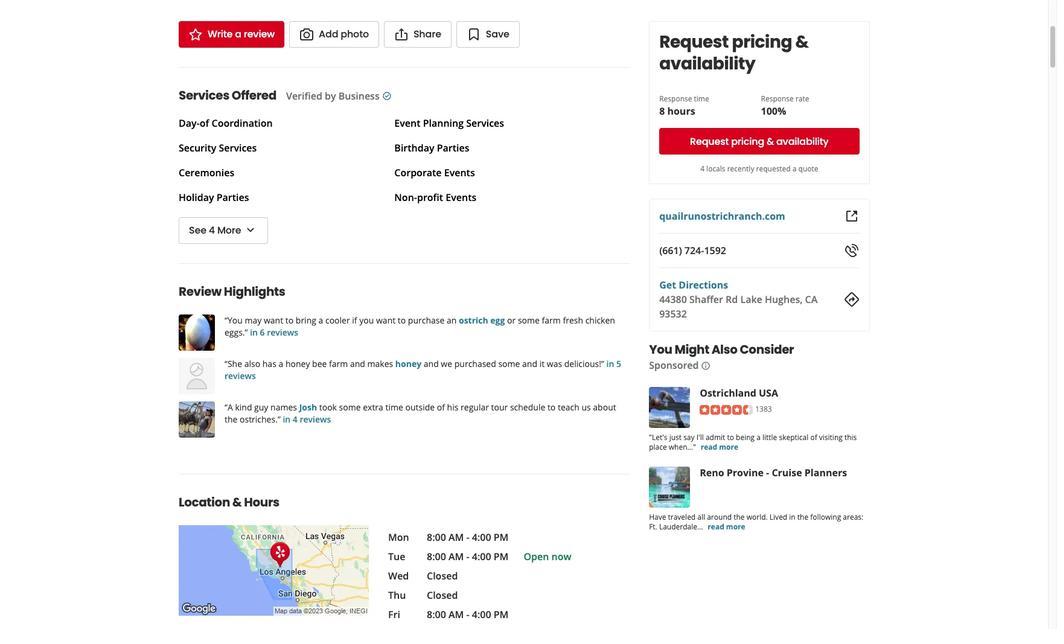 Task type: locate. For each thing, give the bounding box(es) containing it.
of left his
[[437, 402, 445, 413]]

in right lived
[[789, 512, 795, 522]]

reviews for want
[[267, 327, 298, 338]]

purchase
[[408, 315, 445, 326]]

0 horizontal spatial you
[[228, 315, 243, 326]]

2 vertical spatial 8:00 am - 4:00 pm
[[427, 608, 509, 621]]

3 " from the top
[[225, 402, 228, 413]]

1 vertical spatial pm
[[494, 550, 509, 563]]

day-of coordination
[[179, 117, 273, 130]]

and left it
[[522, 358, 537, 370]]

an
[[447, 315, 457, 326]]

1 vertical spatial 4
[[209, 224, 215, 237]]

read more link up "reno"
[[701, 442, 738, 452]]

availability up response time 8 hours
[[659, 52, 755, 75]]

services down coordination
[[219, 141, 257, 155]]

response inside response time 8 hours
[[659, 94, 692, 104]]

response up 100%
[[761, 94, 794, 104]]

1 vertical spatial "
[[225, 358, 228, 370]]

1 closed from the top
[[427, 569, 458, 583]]

add photo link
[[289, 21, 379, 48]]

0 horizontal spatial &
[[232, 494, 242, 511]]

8:00 right the tue at the left bottom
[[427, 550, 446, 563]]

1 vertical spatial pricing
[[731, 134, 764, 148]]

3 am from the top
[[449, 608, 464, 621]]

2 8:00 from the top
[[427, 550, 446, 563]]

closed
[[427, 569, 458, 583], [427, 589, 458, 602]]

1 horizontal spatial parties
[[437, 141, 469, 155]]

" down may
[[245, 327, 248, 338]]

the left following
[[797, 512, 808, 522]]

consider
[[740, 341, 794, 358]]

2 response from the left
[[761, 94, 794, 104]]

0 vertical spatial 4
[[700, 164, 704, 174]]

2 vertical spatial "
[[225, 402, 228, 413]]

1 horizontal spatial availability
[[776, 134, 829, 148]]

hours
[[667, 104, 695, 118]]

2 vertical spatial reviews
[[300, 414, 331, 425]]

i'll
[[696, 432, 704, 443]]

to left being
[[727, 432, 734, 443]]

farm inside the or some farm fresh chicken eggs.
[[542, 315, 561, 326]]

0 vertical spatial time
[[694, 94, 709, 104]]

the
[[225, 414, 238, 425], [734, 512, 745, 522], [797, 512, 808, 522]]

verified
[[286, 89, 322, 103]]

chicken
[[586, 315, 615, 326]]

2 vertical spatial services
[[219, 141, 257, 155]]

you up eggs.
[[228, 315, 243, 326]]

1 8:00 am - 4:00 pm from the top
[[427, 531, 509, 544]]

more
[[217, 224, 241, 237]]

outside
[[405, 402, 435, 413]]

3 pm from the top
[[494, 608, 509, 621]]

some right the or
[[518, 315, 540, 326]]

pm for mon
[[494, 531, 509, 544]]

2 vertical spatial 4:00
[[472, 608, 491, 621]]

1 vertical spatial farm
[[329, 358, 348, 370]]

4 down names
[[293, 414, 298, 425]]

1 response from the left
[[659, 94, 692, 104]]

0 horizontal spatial 4
[[209, 224, 215, 237]]

1 vertical spatial more
[[726, 522, 745, 532]]

4:00 for fri
[[472, 608, 491, 621]]

read more link
[[701, 442, 738, 452], [708, 522, 745, 532]]

services offered
[[179, 87, 277, 104]]

reviews down josh button
[[300, 414, 331, 425]]

and left we
[[424, 358, 439, 370]]

just
[[669, 432, 681, 443]]

of inside took some extra time outside of his regular tour schedule to teach us about the ostriches.
[[437, 402, 445, 413]]

0 vertical spatial farm
[[542, 315, 561, 326]]

2 vertical spatial of
[[810, 432, 817, 443]]

"let's just say i'll admit to being a little skeptical of visiting this place when…"
[[649, 432, 857, 452]]

1 vertical spatial read more
[[708, 522, 745, 532]]

review highlights element
[[159, 263, 639, 455]]

" left kind
[[225, 402, 228, 413]]

am
[[449, 531, 464, 544], [449, 550, 464, 563], [449, 608, 464, 621]]

add photo
[[319, 27, 369, 41]]

bring
[[296, 315, 316, 326]]

rate
[[796, 94, 809, 104]]

3 4:00 from the top
[[472, 608, 491, 621]]

1 and from the left
[[350, 358, 365, 370]]

&
[[795, 30, 809, 54], [767, 134, 774, 148], [232, 494, 242, 511]]

in 5 reviews button
[[225, 358, 621, 382]]

" a kind guy names josh
[[225, 402, 317, 413]]

8:00 right "fri" on the bottom
[[427, 608, 446, 621]]

by
[[325, 89, 336, 103]]

3 8:00 from the top
[[427, 608, 446, 621]]

want up in 6 reviews 'button'
[[264, 315, 283, 326]]

1 vertical spatial services
[[466, 117, 504, 130]]

2 vertical spatial &
[[232, 494, 242, 511]]

1 horizontal spatial reviews
[[267, 327, 298, 338]]

0 vertical spatial availability
[[659, 52, 755, 75]]

of left visiting
[[810, 432, 817, 443]]

locals
[[706, 164, 725, 174]]

purchased
[[455, 358, 496, 370]]

pm
[[494, 531, 509, 544], [494, 550, 509, 563], [494, 608, 509, 621]]

1 horizontal spatial farm
[[542, 315, 561, 326]]

region containing "
[[169, 315, 639, 438]]

0 vertical spatial some
[[518, 315, 540, 326]]

more left world.
[[726, 522, 745, 532]]

0 horizontal spatial and
[[350, 358, 365, 370]]

0 vertical spatial 8:00
[[427, 531, 446, 544]]

open now
[[524, 550, 572, 563]]

farm left fresh at the right
[[542, 315, 561, 326]]

she
[[228, 358, 242, 370]]

non-profit events link
[[395, 191, 477, 204]]

2 pm from the top
[[494, 550, 509, 563]]

parties up more
[[217, 191, 249, 204]]

events right profit
[[446, 191, 477, 204]]

0 vertical spatial you
[[228, 315, 243, 326]]

the left world.
[[734, 512, 745, 522]]

availability
[[659, 52, 755, 75], [776, 134, 829, 148]]

1 horizontal spatial time
[[694, 94, 709, 104]]

closed right thu
[[427, 589, 458, 602]]

a left little at the bottom right of page
[[756, 432, 760, 443]]

read more for the
[[708, 522, 745, 532]]

1 vertical spatial read more link
[[708, 522, 745, 532]]

1 am from the top
[[449, 531, 464, 544]]

1 vertical spatial some
[[498, 358, 520, 370]]

time up hours
[[694, 94, 709, 104]]

1 vertical spatial request
[[690, 134, 729, 148]]

1 vertical spatial request pricing & availability
[[690, 134, 829, 148]]

0 vertical spatial reviews
[[267, 327, 298, 338]]

to left teach
[[548, 402, 556, 413]]

& up requested
[[767, 134, 774, 148]]

the down a
[[225, 414, 238, 425]]

admit
[[706, 432, 725, 443]]

24 save outline v2 image
[[467, 27, 481, 42]]

a inside "let's just say i'll admit to being a little skeptical of visiting this place when…"
[[756, 432, 760, 443]]

1 vertical spatial reviews
[[225, 370, 256, 382]]

2 vertical spatial 4
[[293, 414, 298, 425]]

8:00 am - 4:00 pm for tue
[[427, 550, 509, 563]]

1 horizontal spatial 4
[[293, 414, 298, 425]]

honey
[[286, 358, 310, 370], [395, 358, 422, 370]]

ceremonies link
[[179, 166, 234, 179]]

birthday parties link
[[395, 141, 469, 155]]

region
[[169, 315, 639, 438]]

" left also
[[225, 358, 228, 370]]

read more link right the all
[[708, 522, 745, 532]]

and
[[350, 358, 365, 370], [424, 358, 439, 370], [522, 358, 537, 370]]

0 horizontal spatial want
[[264, 315, 283, 326]]

of up security
[[200, 117, 209, 130]]

availability up the quote
[[776, 134, 829, 148]]

4 left 'locals' at the top
[[700, 164, 704, 174]]

time
[[694, 94, 709, 104], [386, 402, 403, 413]]

0 vertical spatial pm
[[494, 531, 509, 544]]

" left 5
[[601, 358, 604, 370]]

3 and from the left
[[522, 358, 537, 370]]

2 horizontal spatial and
[[522, 358, 537, 370]]

0 vertical spatial request
[[659, 30, 729, 54]]

4:00
[[472, 531, 491, 544], [472, 550, 491, 563], [472, 608, 491, 621]]

pm for tue
[[494, 550, 509, 563]]

fri
[[388, 608, 400, 621]]

2 closed from the top
[[427, 589, 458, 602]]

security services
[[179, 141, 257, 155]]

44380
[[659, 293, 687, 306]]

ostrich egg button
[[459, 315, 505, 326]]

1 4:00 from the top
[[472, 531, 491, 544]]

"
[[245, 327, 248, 338], [601, 358, 604, 370], [278, 414, 281, 425]]

2 vertical spatial "
[[278, 414, 281, 425]]

1 horizontal spatial want
[[376, 315, 396, 326]]

to
[[285, 315, 294, 326], [398, 315, 406, 326], [548, 402, 556, 413], [727, 432, 734, 443]]

& up "rate"
[[795, 30, 809, 54]]

8:00 for mon
[[427, 531, 446, 544]]

2 horizontal spatial of
[[810, 432, 817, 443]]

" for " a kind guy names josh
[[225, 402, 228, 413]]

visiting
[[819, 432, 843, 443]]

some inside took some extra time outside of his regular tour schedule to teach us about the ostriches.
[[339, 402, 361, 413]]

response up hours
[[659, 94, 692, 104]]

0 vertical spatial closed
[[427, 569, 458, 583]]

you inside review highlights "element"
[[228, 315, 243, 326]]

8:00 am - 4:00 pm for fri
[[427, 608, 509, 621]]

1 vertical spatial of
[[437, 402, 445, 413]]

0 vertical spatial am
[[449, 531, 464, 544]]

0 vertical spatial of
[[200, 117, 209, 130]]

1 vertical spatial time
[[386, 402, 403, 413]]

reno provine - cruise planners
[[700, 466, 847, 479]]

1 vertical spatial 8:00 am - 4:00 pm
[[427, 550, 509, 563]]

0 vertical spatial read
[[701, 442, 717, 452]]

time right extra
[[386, 402, 403, 413]]

closed right 'wed'
[[427, 569, 458, 583]]

region inside review highlights "element"
[[169, 315, 639, 438]]

2 4:00 from the top
[[472, 550, 491, 563]]

4 right see
[[209, 224, 215, 237]]

directions
[[679, 278, 728, 292]]

events up non-profit events
[[444, 166, 475, 179]]

in inside in 5 reviews
[[607, 358, 614, 370]]

am for mon
[[449, 531, 464, 544]]

1 horizontal spatial &
[[767, 134, 774, 148]]

1 vertical spatial am
[[449, 550, 464, 563]]

to inside took some extra time outside of his regular tour schedule to teach us about the ostriches.
[[548, 402, 556, 413]]

3 8:00 am - 4:00 pm from the top
[[427, 608, 509, 621]]

0 horizontal spatial time
[[386, 402, 403, 413]]

" down names
[[278, 414, 281, 425]]

read for i'll
[[701, 442, 717, 452]]

ca
[[805, 293, 817, 306]]

1 vertical spatial read
[[708, 522, 724, 532]]

sponsored
[[649, 359, 699, 372]]

1 vertical spatial availability
[[776, 134, 829, 148]]

" up eggs.
[[225, 315, 228, 326]]

corporate
[[395, 166, 442, 179]]

closed for wed
[[427, 569, 458, 583]]

1 pm from the top
[[494, 531, 509, 544]]

in inside have traveled all around the world. lived in the following areas: ft. lauderdale…
[[789, 512, 795, 522]]

usa
[[759, 386, 778, 400]]

time inside took some extra time outside of his regular tour schedule to teach us about the ostriches.
[[386, 402, 403, 413]]

1 vertical spatial parties
[[217, 191, 249, 204]]

1 horizontal spatial honey
[[395, 358, 422, 370]]

have
[[649, 512, 666, 522]]

emily m. image
[[179, 358, 215, 394]]

0 vertical spatial 8:00 am - 4:00 pm
[[427, 531, 509, 544]]

some left it
[[498, 358, 520, 370]]

24 external link v2 image
[[845, 209, 859, 223]]

8
[[659, 104, 665, 118]]

reviews
[[267, 327, 298, 338], [225, 370, 256, 382], [300, 414, 331, 425]]

verified by business
[[286, 89, 380, 103]]

0 vertical spatial more
[[719, 442, 738, 452]]

in 5 reviews
[[225, 358, 621, 382]]

- for fri
[[466, 608, 470, 621]]

services offered element
[[159, 67, 630, 244]]

1 vertical spatial &
[[767, 134, 774, 148]]

0 horizontal spatial parties
[[217, 191, 249, 204]]

0 horizontal spatial "
[[245, 327, 248, 338]]

16 info v2 image
[[701, 361, 711, 371]]

0 horizontal spatial response
[[659, 94, 692, 104]]

am for tue
[[449, 550, 464, 563]]

pricing inside button
[[731, 134, 764, 148]]

(661)
[[659, 244, 682, 257]]

1 vertical spatial 4:00
[[472, 550, 491, 563]]

read more right the all
[[708, 522, 745, 532]]

kind
[[235, 402, 252, 413]]

1 vertical spatial "
[[601, 358, 604, 370]]

0 vertical spatial read more link
[[701, 442, 738, 452]]

of inside "let's just say i'll admit to being a little skeptical of visiting this place when…"
[[810, 432, 817, 443]]

parties for birthday parties
[[437, 141, 469, 155]]

0 horizontal spatial the
[[225, 414, 238, 425]]

parties
[[437, 141, 469, 155], [217, 191, 249, 204]]

2 " from the top
[[225, 358, 228, 370]]

2 vertical spatial some
[[339, 402, 361, 413]]

2 am from the top
[[449, 550, 464, 563]]

being
[[736, 432, 755, 443]]

1 " from the top
[[225, 315, 228, 326]]

read right say
[[701, 442, 717, 452]]

reviews down she
[[225, 370, 256, 382]]

response inside response rate 100%
[[761, 94, 794, 104]]

1 vertical spatial closed
[[427, 589, 458, 602]]

farm right bee
[[329, 358, 348, 370]]

" for took some extra time outside of his regular tour schedule to teach us about the ostriches.
[[278, 414, 281, 425]]

response for 8
[[659, 94, 692, 104]]

0 vertical spatial "
[[225, 315, 228, 326]]

in left 5
[[607, 358, 614, 370]]

2 horizontal spatial &
[[795, 30, 809, 54]]

0 vertical spatial 4:00
[[472, 531, 491, 544]]

more
[[719, 442, 738, 452], [726, 522, 745, 532]]

location & hours
[[179, 494, 279, 511]]

review
[[179, 283, 222, 300]]

0 vertical spatial parties
[[437, 141, 469, 155]]

egg
[[491, 315, 505, 326]]

4
[[700, 164, 704, 174], [209, 224, 215, 237], [293, 414, 298, 425]]

& left hours
[[232, 494, 242, 511]]

2 horizontal spatial 4
[[700, 164, 704, 174]]

2 horizontal spatial reviews
[[300, 414, 331, 425]]

recently
[[727, 164, 754, 174]]

ostrichland usa image
[[649, 387, 690, 428]]

1 horizontal spatial "
[[278, 414, 281, 425]]

2 8:00 am - 4:00 pm from the top
[[427, 550, 509, 563]]

you up sponsored
[[649, 341, 672, 358]]

ostrichland usa link
[[700, 386, 778, 400]]

0 horizontal spatial reviews
[[225, 370, 256, 382]]

holiday parties
[[179, 191, 249, 204]]

in left the 6
[[250, 327, 258, 338]]

want right "you"
[[376, 315, 396, 326]]

8:00 right mon
[[427, 531, 446, 544]]

has
[[263, 358, 276, 370]]

parties down event planning services link
[[437, 141, 469, 155]]

0 vertical spatial "
[[245, 327, 248, 338]]

0 vertical spatial read more
[[701, 442, 738, 452]]

a left the quote
[[792, 164, 796, 174]]

request inside button
[[690, 134, 729, 148]]

2 horizontal spatial the
[[797, 512, 808, 522]]

1 horizontal spatial response
[[761, 94, 794, 104]]

services up day-
[[179, 87, 229, 104]]

want
[[264, 315, 283, 326], [376, 315, 396, 326]]

now
[[552, 550, 572, 563]]

read more up "reno"
[[701, 442, 738, 452]]

2 vertical spatial pm
[[494, 608, 509, 621]]

holiday
[[179, 191, 214, 204]]

1 8:00 from the top
[[427, 531, 446, 544]]

request inside request pricing & availability
[[659, 30, 729, 54]]

cruise
[[772, 466, 802, 479]]

in
[[250, 327, 258, 338], [607, 358, 614, 370], [283, 414, 291, 425], [789, 512, 795, 522]]

1 horizontal spatial of
[[437, 402, 445, 413]]

1 horizontal spatial and
[[424, 358, 439, 370]]

2 vertical spatial am
[[449, 608, 464, 621]]

1 vertical spatial you
[[649, 341, 672, 358]]

more right i'll
[[719, 442, 738, 452]]

if
[[352, 315, 357, 326]]

some right 'took'
[[339, 402, 361, 413]]

lived
[[770, 512, 787, 522]]

read right the all
[[708, 522, 724, 532]]

and left makes
[[350, 358, 365, 370]]

0 vertical spatial &
[[795, 30, 809, 54]]

about
[[593, 402, 616, 413]]

took some extra time outside of his regular tour schedule to teach us about the ostriches.
[[225, 402, 616, 425]]

2 vertical spatial 8:00
[[427, 608, 446, 621]]

reviews right the 6
[[267, 327, 298, 338]]

some inside the or some farm fresh chicken eggs.
[[518, 315, 540, 326]]

honey button
[[395, 358, 422, 370]]

little
[[762, 432, 777, 443]]

services right planning
[[466, 117, 504, 130]]

0 vertical spatial request pricing & availability
[[659, 30, 809, 75]]



Task type: vqa. For each thing, say whether or not it's contained in the screenshot.


Task type: describe. For each thing, give the bounding box(es) containing it.
lake
[[740, 293, 762, 306]]

4:00 for tue
[[472, 550, 491, 563]]

availability inside button
[[776, 134, 829, 148]]

more for admit
[[719, 442, 738, 452]]

24 camera v2 image
[[300, 27, 314, 42]]

delicious!
[[564, 358, 601, 370]]

place
[[649, 442, 667, 452]]

ft.
[[649, 522, 657, 532]]

eggs.
[[225, 327, 245, 338]]

profit
[[417, 191, 443, 204]]

parties for holiday parties
[[217, 191, 249, 204]]

regular
[[461, 402, 489, 413]]

share
[[414, 27, 441, 41]]

a right bring
[[319, 315, 323, 326]]

" for or some farm fresh chicken eggs.
[[245, 327, 248, 338]]

also
[[711, 341, 737, 358]]

16 checkmark badged v2 image
[[382, 91, 392, 101]]

may
[[245, 315, 262, 326]]

ceremonies
[[179, 166, 234, 179]]

read more link for admit
[[701, 442, 738, 452]]

pm for fri
[[494, 608, 509, 621]]

24 directions v2 image
[[845, 292, 859, 307]]

in down names
[[283, 414, 291, 425]]

areas:
[[843, 512, 863, 522]]

day-of coordination link
[[179, 117, 273, 130]]

birthday
[[395, 141, 434, 155]]

have traveled all around the world. lived in the following areas: ft. lauderdale…
[[649, 512, 863, 532]]

around
[[707, 512, 732, 522]]

2 honey from the left
[[395, 358, 422, 370]]

save button
[[456, 21, 520, 48]]

1 vertical spatial events
[[446, 191, 477, 204]]

24 star v2 image
[[188, 27, 203, 42]]

2 horizontal spatial "
[[601, 358, 604, 370]]

write
[[208, 27, 233, 41]]

read more link for the
[[708, 522, 745, 532]]

quailrunostrichranch.com
[[659, 210, 785, 223]]

get
[[659, 278, 676, 292]]

requested
[[756, 164, 791, 174]]

- for tue
[[466, 550, 470, 563]]

thu
[[388, 589, 406, 602]]

bee
[[312, 358, 327, 370]]

request pricing & availability inside button
[[690, 134, 829, 148]]

save
[[486, 27, 509, 41]]

" for " you may want to bring a cooler if you want to purchase an ostrich egg
[[225, 315, 228, 326]]

offered
[[232, 87, 277, 104]]

non-profit events
[[395, 191, 477, 204]]

hughes,
[[765, 293, 802, 306]]

24 phone v2 image
[[845, 243, 859, 258]]

reviews for guy
[[300, 414, 331, 425]]

6
[[260, 327, 265, 338]]

request pricing & availability button
[[659, 128, 859, 155]]

was
[[547, 358, 562, 370]]

day-
[[179, 117, 200, 130]]

his
[[447, 402, 459, 413]]

am for fri
[[449, 608, 464, 621]]

more for the
[[726, 522, 745, 532]]

0 vertical spatial events
[[444, 166, 475, 179]]

quail-run-ranch-lake-hughes photo kyoqb0r_wvkq0pkozthf-w image
[[179, 315, 215, 351]]

following
[[810, 512, 841, 522]]

quailrunostrichranch.com link
[[659, 210, 785, 223]]

josh
[[299, 402, 317, 413]]

share button
[[384, 21, 452, 48]]

to left bring
[[285, 315, 294, 326]]

reno provine - cruise planners image
[[649, 467, 690, 508]]

ostrichland
[[700, 386, 756, 400]]

response rate 100%
[[761, 94, 809, 118]]

1 horizontal spatial you
[[649, 341, 672, 358]]

fresh
[[563, 315, 583, 326]]

2 and from the left
[[424, 358, 439, 370]]

write a review
[[208, 27, 275, 41]]

shaffer
[[689, 293, 723, 306]]

0 horizontal spatial of
[[200, 117, 209, 130]]

teach
[[558, 402, 580, 413]]

4:00 for mon
[[472, 531, 491, 544]]

quail-run-ranch-lake-hughes photo azhbb6gszbu-q128w-5nzq image
[[179, 402, 215, 438]]

photo
[[341, 27, 369, 41]]

0 vertical spatial pricing
[[732, 30, 792, 54]]

0 horizontal spatial farm
[[329, 358, 348, 370]]

this
[[844, 432, 857, 443]]

extra
[[363, 402, 383, 413]]

lauderdale…
[[659, 522, 703, 532]]

get directions link
[[659, 278, 728, 292]]

world.
[[746, 512, 768, 522]]

rd
[[726, 293, 738, 306]]

2 want from the left
[[376, 315, 396, 326]]

5
[[617, 358, 621, 370]]

schedule
[[510, 402, 545, 413]]

8:00 am - 4:00 pm for mon
[[427, 531, 509, 544]]

reno
[[700, 466, 724, 479]]

& inside button
[[767, 134, 774, 148]]

map image
[[179, 525, 369, 616]]

" in 4 reviews
[[278, 414, 331, 425]]

100%
[[761, 104, 786, 118]]

4 inside 'see 4 more' button
[[209, 224, 215, 237]]

24 share v2 image
[[394, 27, 409, 42]]

holiday parties link
[[179, 191, 249, 204]]

took
[[319, 402, 337, 413]]

a right write
[[235, 27, 241, 41]]

reviews inside in 5 reviews
[[225, 370, 256, 382]]

& inside request pricing & availability
[[795, 30, 809, 54]]

93532
[[659, 307, 687, 321]]

see 4 more button
[[179, 217, 268, 244]]

some for outside
[[339, 402, 361, 413]]

- for mon
[[466, 531, 470, 544]]

review
[[244, 27, 275, 41]]

time inside response time 8 hours
[[694, 94, 709, 104]]

read for around
[[708, 522, 724, 532]]

event planning services
[[395, 117, 504, 130]]

0 vertical spatial services
[[179, 87, 229, 104]]

1 want from the left
[[264, 315, 283, 326]]

4 inside review highlights "element"
[[293, 414, 298, 425]]

" for " she also has a honey bee farm and makes honey and we purchased some and it was delicious! "
[[225, 358, 228, 370]]

24 chevron down v2 image
[[244, 223, 258, 237]]

some for chicken
[[518, 315, 540, 326]]

write a review link
[[179, 21, 284, 48]]

1 honey from the left
[[286, 358, 310, 370]]

tour
[[491, 402, 508, 413]]

event planning services link
[[395, 117, 504, 130]]

corporate events
[[395, 166, 475, 179]]

8:00 for fri
[[427, 608, 446, 621]]

response for 100%
[[761, 94, 794, 104]]

read more for admit
[[701, 442, 738, 452]]

location & hours element
[[159, 474, 649, 629]]

4.5 star rating image
[[700, 405, 753, 415]]

a right has
[[279, 358, 283, 370]]

planning
[[423, 117, 464, 130]]

location
[[179, 494, 230, 511]]

also
[[244, 358, 260, 370]]

to left purchase
[[398, 315, 406, 326]]

makes
[[367, 358, 393, 370]]

we
[[441, 358, 452, 370]]

the inside took some extra time outside of his regular tour schedule to teach us about the ostriches.
[[225, 414, 238, 425]]

guy
[[254, 402, 268, 413]]

to inside "let's just say i'll admit to being a little skeptical of visiting this place when…"
[[727, 432, 734, 443]]

josh button
[[299, 402, 317, 413]]

8:00 for tue
[[427, 550, 446, 563]]

0 horizontal spatial availability
[[659, 52, 755, 75]]

response time 8 hours
[[659, 94, 709, 118]]

1 horizontal spatial the
[[734, 512, 745, 522]]

cooler
[[325, 315, 350, 326]]

closed for thu
[[427, 589, 458, 602]]



